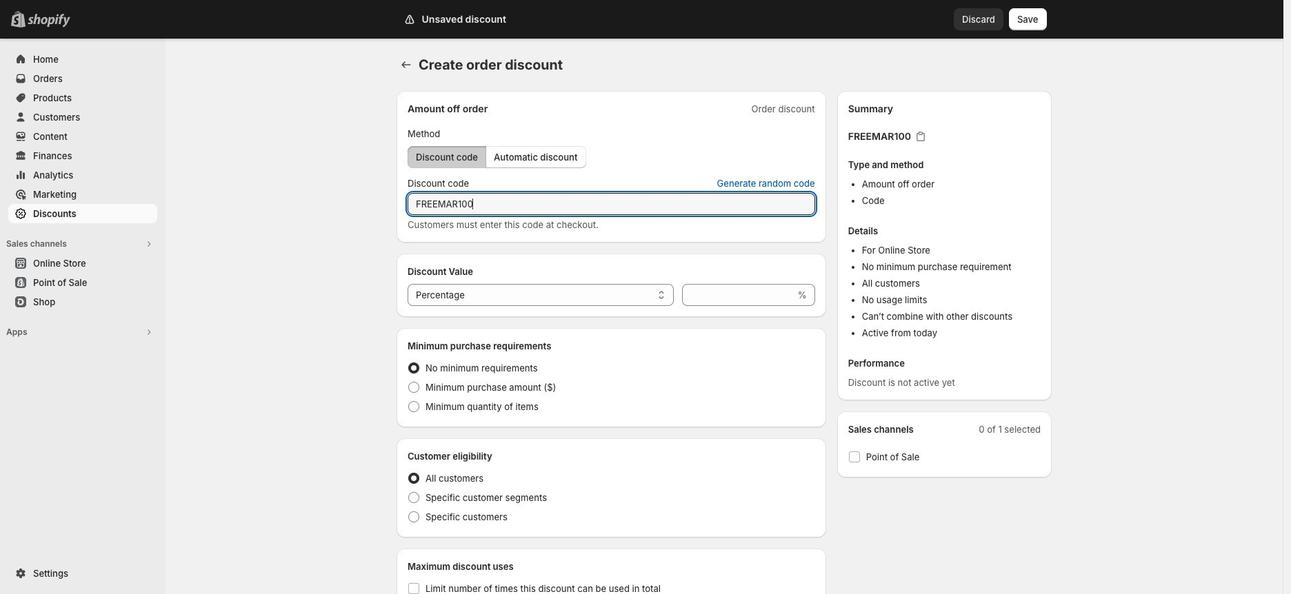 Task type: describe. For each thing, give the bounding box(es) containing it.
shopify image
[[28, 14, 70, 28]]



Task type: locate. For each thing, give the bounding box(es) containing it.
None text field
[[408, 193, 815, 215], [682, 284, 795, 306], [408, 193, 815, 215], [682, 284, 795, 306]]



